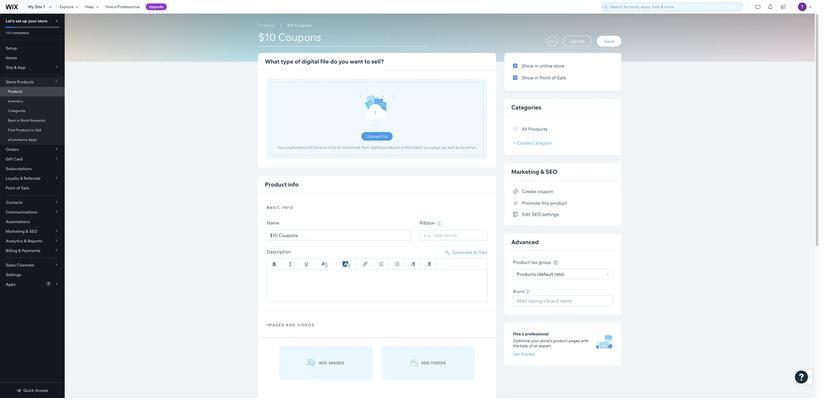 Task type: locate. For each thing, give the bounding box(es) containing it.
images
[[267, 323, 285, 328]]

contacts button
[[0, 198, 65, 208]]

sell?
[[372, 58, 384, 65]]

seo
[[546, 168, 558, 175], [532, 212, 541, 218], [29, 229, 38, 234]]

you right do
[[339, 58, 349, 65]]

product right "this"
[[551, 200, 567, 206]]

in right back
[[17, 118, 20, 123]]

automations link
[[0, 217, 65, 227]]

products
[[258, 23, 275, 28], [17, 79, 34, 85], [8, 89, 23, 94], [529, 126, 548, 132], [16, 128, 30, 132], [517, 272, 536, 277]]

the left help
[[513, 344, 520, 349]]

1/6 completed
[[6, 31, 29, 35]]

1 vertical spatial sale
[[21, 186, 29, 191]]

& for the analytics & reports dropdown button
[[24, 239, 27, 244]]

1 horizontal spatial products link
[[256, 22, 278, 28]]

0 horizontal spatial add
[[319, 361, 328, 366]]

of down loyalty & referrals
[[16, 186, 20, 191]]

as left the by
[[456, 145, 460, 150]]

2 horizontal spatial to
[[365, 58, 370, 65]]

+ create category
[[513, 140, 552, 146]]

0 horizontal spatial seo
[[29, 229, 38, 234]]

advanced
[[512, 239, 539, 246]]

links
[[328, 145, 337, 150]]

0 horizontal spatial a
[[114, 4, 116, 9]]

1 as from the left
[[443, 145, 447, 150]]

your right "up"
[[28, 18, 37, 24]]

marketing & seo up create coupon button
[[512, 168, 558, 175]]

1 vertical spatial hire
[[513, 332, 521, 337]]

your inside optimize your store's product pages with the help of an expert.
[[531, 339, 539, 344]]

you left page,
[[424, 145, 430, 150]]

ai
[[473, 250, 478, 256]]

products up ecommerce apps
[[16, 128, 30, 132]]

of left an
[[529, 344, 533, 349]]

0 horizontal spatial point
[[6, 186, 15, 191]]

marketing & seo up analytics & reports
[[6, 229, 38, 234]]

add videos
[[422, 361, 446, 366]]

0 horizontal spatial marketing & seo
[[6, 229, 38, 234]]

pages
[[569, 339, 580, 344]]

1 vertical spatial apps
[[6, 282, 16, 287]]

1 horizontal spatial 1
[[48, 282, 49, 286]]

a for professional
[[114, 4, 116, 9]]

apps down settings
[[6, 282, 16, 287]]

2 show from the top
[[522, 75, 534, 81]]

your down professional at the bottom of the page
[[531, 339, 539, 344]]

products link
[[256, 22, 278, 28], [0, 87, 65, 97]]

0 horizontal spatial the
[[405, 145, 411, 150]]

1 vertical spatial info
[[282, 206, 294, 210]]

create
[[517, 140, 532, 146], [522, 189, 537, 195]]

&
[[14, 65, 17, 70], [541, 168, 545, 175], [20, 176, 23, 181], [26, 229, 28, 234], [24, 239, 27, 244], [18, 248, 21, 254]]

products inside popup button
[[17, 79, 34, 85]]

& right loyalty
[[20, 176, 23, 181]]

0 horizontal spatial you
[[339, 58, 349, 65]]

info right the "basic"
[[282, 206, 294, 210]]

your
[[28, 18, 37, 24], [531, 339, 539, 344]]

1 horizontal spatial to
[[338, 145, 341, 150]]

in for online
[[535, 63, 539, 69]]

to left sell? on the top left of page
[[365, 58, 370, 65]]

what type of digital file do you want to sell?
[[265, 58, 384, 65]]

0 horizontal spatial to
[[31, 128, 34, 132]]

seo up coupon
[[546, 168, 558, 175]]

create right the +
[[517, 140, 532, 146]]

0 vertical spatial digital
[[302, 58, 319, 65]]

store right online
[[554, 63, 565, 69]]

name
[[267, 220, 280, 226]]

1 vertical spatial your
[[531, 339, 539, 344]]

1 horizontal spatial you
[[424, 145, 430, 150]]

seo up the analytics & reports dropdown button
[[29, 229, 38, 234]]

promote this product
[[522, 200, 567, 206]]

and
[[286, 323, 296, 328]]

well
[[448, 145, 455, 150]]

0 vertical spatial product
[[551, 200, 567, 206]]

marketing up create coupon button
[[512, 168, 540, 175]]

0 vertical spatial create
[[517, 140, 532, 146]]

a up optimize
[[522, 332, 525, 337]]

apps down find products to sell link on the left top of page
[[28, 138, 37, 142]]

reports
[[27, 239, 42, 244]]

1 vertical spatial marketing & seo
[[6, 229, 38, 234]]

store inside sidebar element
[[38, 18, 48, 24]]

you
[[339, 58, 349, 65], [424, 145, 430, 150]]

the inside optimize your store's product pages with the help of an expert.
[[513, 344, 520, 349]]

show for show in online store
[[522, 63, 534, 69]]

0 vertical spatial you
[[339, 58, 349, 65]]

1 vertical spatial site
[[6, 65, 13, 70]]

0 vertical spatial marketing
[[512, 168, 540, 175]]

0 vertical spatial sale
[[557, 75, 566, 81]]

form
[[65, 14, 820, 399]]

0 vertical spatial your
[[28, 18, 37, 24]]

sale down the show in online store
[[557, 75, 566, 81]]

1 vertical spatial marketing
[[6, 229, 25, 234]]

1 horizontal spatial product
[[513, 260, 530, 266]]

Select box search field
[[424, 231, 483, 240]]

1 horizontal spatial point
[[540, 75, 551, 81]]

a inside form
[[522, 332, 525, 337]]

0 vertical spatial hire
[[106, 4, 113, 9]]

basic
[[267, 206, 281, 210]]

2 add from the left
[[422, 361, 430, 366]]

their
[[361, 145, 370, 150]]

marketing & seo
[[512, 168, 558, 175], [6, 229, 38, 234]]

videos
[[431, 361, 446, 366]]

1 inside sidebar element
[[48, 282, 49, 286]]

store down my site 1
[[38, 18, 48, 24]]

1 horizontal spatial site
[[35, 4, 42, 9]]

product inside button
[[551, 200, 567, 206]]

1 vertical spatial point
[[6, 186, 15, 191]]

a for professional
[[522, 332, 525, 337]]

in
[[535, 63, 539, 69], [535, 75, 539, 81], [17, 118, 20, 123], [401, 145, 404, 150]]

product left tax
[[513, 260, 530, 266]]

point down loyalty
[[6, 186, 15, 191]]

store
[[6, 79, 16, 85]]

& for loyalty & referrals popup button
[[20, 176, 23, 181]]

point down online
[[540, 75, 551, 81]]

professional
[[117, 4, 140, 9]]

0 horizontal spatial categories
[[8, 109, 26, 113]]

seo inside popup button
[[29, 229, 38, 234]]

requests
[[30, 118, 45, 123]]

1 horizontal spatial marketing
[[512, 168, 540, 175]]

0 vertical spatial apps
[[28, 138, 37, 142]]

0 vertical spatial site
[[35, 4, 42, 9]]

marketing & seo button
[[0, 227, 65, 236]]

product
[[265, 181, 287, 188], [513, 260, 530, 266]]

0 horizontal spatial products link
[[0, 87, 65, 97]]

1 horizontal spatial apps
[[28, 138, 37, 142]]

loyalty & referrals
[[6, 176, 40, 181]]

& for billing & payments popup button in the left bottom of the page
[[18, 248, 21, 254]]

add right 'gallery' icon
[[319, 361, 328, 366]]

$10 coupons
[[287, 23, 312, 28]]

add for add videos
[[422, 361, 430, 366]]

of
[[295, 58, 300, 65], [552, 75, 556, 81], [16, 186, 20, 191], [529, 344, 533, 349]]

$10
[[287, 23, 294, 28]]

in left online
[[535, 63, 539, 69]]

product inside optimize your store's product pages with the help of an expert.
[[553, 339, 568, 344]]

& right the billing
[[18, 248, 21, 254]]

loyalty & referrals button
[[0, 174, 65, 183]]

1 horizontal spatial as
[[456, 145, 460, 150]]

in right the products
[[401, 145, 404, 150]]

site down home
[[6, 65, 13, 70]]

a left professional
[[114, 4, 116, 9]]

& left reports
[[24, 239, 27, 244]]

hire up optimize
[[513, 332, 521, 337]]

1 horizontal spatial your
[[531, 339, 539, 344]]

file
[[381, 134, 388, 139]]

category
[[533, 140, 552, 146]]

+
[[513, 140, 516, 146]]

coupons
[[295, 23, 312, 28]]

1 vertical spatial product
[[513, 260, 530, 266]]

point inside sidebar element
[[6, 186, 15, 191]]

videos icon image
[[411, 360, 418, 367]]

marketing up the analytics
[[6, 229, 25, 234]]

find products to sell link
[[0, 125, 65, 135]]

expert.
[[539, 344, 552, 349]]

hire for hire a professional
[[106, 4, 113, 9]]

0 vertical spatial point
[[540, 75, 551, 81]]

& up analytics & reports
[[26, 229, 28, 234]]

1 horizontal spatial hire
[[513, 332, 521, 337]]

app
[[18, 65, 25, 70]]

0 vertical spatial 1
[[43, 4, 45, 9]]

product up the "basic"
[[265, 181, 287, 188]]

of down online
[[552, 75, 556, 81]]

orders
[[6, 147, 19, 152]]

rate)
[[555, 272, 565, 277]]

show for show in point of sale
[[522, 75, 534, 81]]

customers
[[287, 145, 306, 150]]

1 vertical spatial store
[[554, 63, 565, 69]]

0 horizontal spatial site
[[6, 65, 13, 70]]

analytics & reports button
[[0, 236, 65, 246]]

in down the show in online store
[[535, 75, 539, 81]]

1 add from the left
[[319, 361, 328, 366]]

analytics
[[6, 239, 23, 244]]

0 horizontal spatial as
[[443, 145, 447, 150]]

1 show from the top
[[522, 63, 534, 69]]

digital right their
[[371, 145, 383, 150]]

in inside sidebar element
[[17, 118, 20, 123]]

0 vertical spatial products link
[[256, 22, 278, 28]]

billing
[[6, 248, 17, 254]]

home
[[6, 55, 17, 60]]

0 vertical spatial show
[[522, 63, 534, 69]]

1 vertical spatial 1
[[48, 282, 49, 286]]

0 vertical spatial marketing & seo
[[512, 168, 558, 175]]

1 horizontal spatial the
[[513, 344, 520, 349]]

Untitled Product text field
[[258, 31, 429, 47]]

subscriptions link
[[0, 164, 65, 174]]

access
[[35, 388, 48, 393]]

to left sell at the top left
[[31, 128, 34, 132]]

2 vertical spatial seo
[[29, 229, 38, 234]]

find products to sell
[[8, 128, 41, 132]]

products right store at the top left of the page
[[17, 79, 34, 85]]

1 down 'settings' link
[[48, 282, 49, 286]]

generate
[[453, 250, 472, 256]]

info up basic info on the left of the page
[[288, 181, 299, 188]]

0 vertical spatial seo
[[546, 168, 558, 175]]

1 vertical spatial product
[[553, 339, 568, 344]]

gift card button
[[0, 154, 65, 164]]

product for product tax group
[[513, 260, 530, 266]]

home link
[[0, 53, 65, 63]]

sales channels button
[[0, 261, 65, 270]]

seo right edit
[[532, 212, 541, 218]]

products left $10
[[258, 23, 275, 28]]

file
[[320, 58, 329, 65]]

marketing & seo inside popup button
[[6, 229, 38, 234]]

1 horizontal spatial digital
[[371, 145, 383, 150]]

1 vertical spatial a
[[522, 332, 525, 337]]

an
[[534, 344, 539, 349]]

1 vertical spatial the
[[513, 344, 520, 349]]

1 horizontal spatial seo
[[532, 212, 541, 218]]

in for point
[[535, 75, 539, 81]]

0 vertical spatial store
[[38, 18, 48, 24]]

categories up all at top
[[512, 104, 542, 111]]

referrals
[[24, 176, 40, 181]]

digital left the file
[[302, 58, 319, 65]]

& left app
[[14, 65, 17, 70]]

show in point of sale
[[522, 75, 566, 81]]

1 horizontal spatial marketing & seo
[[512, 168, 558, 175]]

0 horizontal spatial hire
[[106, 4, 113, 9]]

0 horizontal spatial your
[[28, 18, 37, 24]]

1 horizontal spatial sale
[[557, 75, 566, 81]]

categories down inventory
[[8, 109, 26, 113]]

products link down store products
[[0, 87, 65, 97]]

& inside dropdown button
[[24, 239, 27, 244]]

upgrade button
[[146, 3, 167, 10]]

0 horizontal spatial marketing
[[6, 229, 25, 234]]

products link left $10
[[256, 22, 278, 28]]

0 vertical spatial info
[[288, 181, 299, 188]]

info for basic info
[[282, 206, 294, 210]]

0 horizontal spatial apps
[[6, 282, 16, 287]]

0 horizontal spatial product
[[265, 181, 287, 188]]

0 vertical spatial a
[[114, 4, 116, 9]]

hire inside form
[[513, 332, 521, 337]]

1 vertical spatial show
[[522, 75, 534, 81]]

show left online
[[522, 63, 534, 69]]

1 vertical spatial seo
[[532, 212, 541, 218]]

show down the show in online store
[[522, 75, 534, 81]]

the left thank on the top of the page
[[405, 145, 411, 150]]

create up "promote"
[[522, 189, 537, 195]]

0 horizontal spatial sale
[[21, 186, 29, 191]]

site right my
[[35, 4, 42, 9]]

back in stock requests
[[8, 118, 45, 123]]

hire right help button
[[106, 4, 113, 9]]

sale down loyalty & referrals
[[21, 186, 29, 191]]

to right links
[[338, 145, 341, 150]]

2 as from the left
[[456, 145, 460, 150]]

add right videos icon
[[422, 361, 430, 366]]

1 horizontal spatial add
[[422, 361, 430, 366]]

0 horizontal spatial 1
[[43, 4, 45, 9]]

1 vertical spatial create
[[522, 189, 537, 195]]

product left pages
[[553, 339, 568, 344]]

add images
[[319, 361, 345, 366]]

help
[[85, 4, 94, 9]]

1 horizontal spatial a
[[522, 332, 525, 337]]

Add a product name text field
[[267, 231, 411, 241]]

1 right my
[[43, 4, 45, 9]]

0 horizontal spatial store
[[38, 18, 48, 24]]

0 vertical spatial to
[[365, 58, 370, 65]]

as left well
[[443, 145, 447, 150]]

false text field
[[267, 270, 488, 302]]

1 vertical spatial to
[[31, 128, 34, 132]]

0 vertical spatial product
[[265, 181, 287, 188]]

2 vertical spatial to
[[338, 145, 341, 150]]

type
[[281, 58, 294, 65]]

billing & payments button
[[0, 246, 65, 256]]

receive
[[314, 145, 327, 150]]



Task type: describe. For each thing, give the bounding box(es) containing it.
1/6
[[6, 31, 11, 35]]

gallery image
[[308, 360, 316, 367]]

communications
[[6, 210, 37, 215]]

products down product tax group
[[517, 272, 536, 277]]

edit seo settings
[[522, 212, 559, 218]]

communications button
[[0, 208, 65, 217]]

1 horizontal spatial categories
[[512, 104, 542, 111]]

thank
[[412, 145, 423, 150]]

product for product info
[[265, 181, 287, 188]]

products link inside form
[[256, 22, 278, 28]]

sale inside sidebar element
[[21, 186, 29, 191]]

info for product info
[[288, 181, 299, 188]]

completed
[[12, 31, 29, 35]]

ecommerce apps
[[8, 138, 37, 142]]

setup link
[[0, 43, 65, 53]]

generate ai text
[[453, 250, 488, 256]]

promote image
[[513, 201, 519, 206]]

setup
[[6, 46, 17, 51]]

all
[[522, 126, 528, 132]]

with
[[581, 339, 589, 344]]

hire a professional link
[[102, 0, 143, 14]]

upload file
[[367, 134, 388, 139]]

promote
[[522, 200, 541, 206]]

hire a professional
[[106, 4, 140, 9]]

my site 1
[[28, 4, 45, 9]]

0 vertical spatial the
[[405, 145, 411, 150]]

stock
[[20, 118, 30, 123]]

add for add images
[[319, 361, 328, 366]]

let's set up your store
[[6, 18, 48, 24]]

cancel
[[570, 38, 585, 44]]

& up coupon
[[541, 168, 545, 175]]

products
[[383, 145, 400, 150]]

quick
[[23, 388, 34, 393]]

will
[[307, 145, 313, 150]]

settings link
[[0, 270, 65, 280]]

1 vertical spatial products link
[[0, 87, 65, 97]]

categories inside "link"
[[8, 109, 26, 113]]

products (default rate)
[[517, 272, 565, 277]]

sidebar element
[[0, 14, 65, 399]]

product tax group
[[513, 260, 553, 266]]

show in online store
[[522, 63, 565, 69]]

marketing inside form
[[512, 168, 540, 175]]

videos
[[297, 323, 315, 328]]

Search for tools, apps, help & more... field
[[609, 3, 742, 11]]

1 vertical spatial you
[[424, 145, 430, 150]]

gift
[[6, 157, 13, 162]]

brand
[[513, 289, 525, 294]]

edit seo settings button
[[513, 211, 559, 219]]

(default
[[537, 272, 554, 277]]

optimize your store's product pages with the help of an expert.
[[513, 339, 589, 349]]

quick access
[[23, 388, 48, 393]]

your customers will receive links to download their digital products in the thank you page, as well as by email.
[[277, 145, 477, 150]]

seo inside button
[[532, 212, 541, 218]]

ecommerce
[[8, 138, 28, 142]]

1 horizontal spatial store
[[554, 63, 565, 69]]

promote this product button
[[513, 199, 567, 207]]

site inside popup button
[[6, 65, 13, 70]]

ecommerce apps link
[[0, 135, 65, 145]]

inventory link
[[0, 97, 65, 106]]

back
[[8, 118, 16, 123]]

promote coupon image
[[513, 189, 519, 194]]

get started link
[[513, 352, 535, 357]]

to inside sidebar element
[[31, 128, 34, 132]]

back in stock requests link
[[0, 116, 65, 125]]

seo settings image
[[513, 212, 519, 217]]

edit
[[522, 212, 531, 218]]

in for stock
[[17, 118, 20, 123]]

info tooltip image
[[554, 261, 558, 265]]

find
[[8, 128, 15, 132]]

of inside optimize your store's product pages with the help of an expert.
[[529, 344, 533, 349]]

contacts
[[6, 200, 23, 205]]

email.
[[466, 145, 477, 150]]

store products button
[[0, 77, 65, 87]]

subscriptions
[[6, 166, 32, 171]]

sales channels
[[6, 263, 34, 268]]

orders button
[[0, 145, 65, 154]]

form containing what type of digital file do you want to sell?
[[65, 14, 820, 399]]

& for site & app popup button
[[14, 65, 17, 70]]

create inside button
[[522, 189, 537, 195]]

get started
[[513, 352, 535, 357]]

help
[[520, 344, 529, 349]]

professional
[[525, 332, 549, 337]]

of inside sidebar element
[[16, 186, 20, 191]]

store products
[[6, 79, 34, 85]]

2 horizontal spatial seo
[[546, 168, 558, 175]]

coupon
[[538, 189, 554, 195]]

images and videos
[[267, 323, 315, 328]]

let's
[[6, 18, 15, 24]]

download
[[342, 145, 361, 150]]

gift card
[[6, 157, 23, 162]]

your inside sidebar element
[[28, 18, 37, 24]]

payments
[[22, 248, 40, 254]]

create coupon button
[[513, 188, 554, 196]]

online
[[540, 63, 553, 69]]

loyalty
[[6, 176, 19, 181]]

of right type
[[295, 58, 300, 65]]

save button
[[597, 36, 622, 47]]

page,
[[431, 145, 442, 150]]

products right all at top
[[529, 126, 548, 132]]

description
[[267, 249, 291, 255]]

all products
[[522, 126, 548, 132]]

marketing inside marketing & seo popup button
[[6, 229, 25, 234]]

images
[[329, 361, 345, 366]]

Start typing a brand name field
[[515, 296, 611, 306]]

+ create category button
[[513, 140, 552, 146]]

& for marketing & seo popup button
[[26, 229, 28, 234]]

hire for hire a professional
[[513, 332, 521, 337]]

group
[[539, 260, 551, 266]]

explore
[[60, 4, 73, 9]]

point of sale link
[[0, 183, 65, 193]]

upload
[[367, 134, 380, 139]]

upload file button
[[362, 132, 393, 141]]

tax
[[531, 260, 538, 266]]

marketing & seo inside form
[[512, 168, 558, 175]]

site & app button
[[0, 63, 65, 72]]

1 vertical spatial digital
[[371, 145, 383, 150]]

card
[[14, 157, 23, 162]]

products up inventory
[[8, 89, 23, 94]]

site & app
[[6, 65, 25, 70]]

0 horizontal spatial digital
[[302, 58, 319, 65]]

automations
[[6, 219, 30, 225]]



Task type: vqa. For each thing, say whether or not it's contained in the screenshot.
"THE" inside Optimize your store's product pages with the help of an expert.
yes



